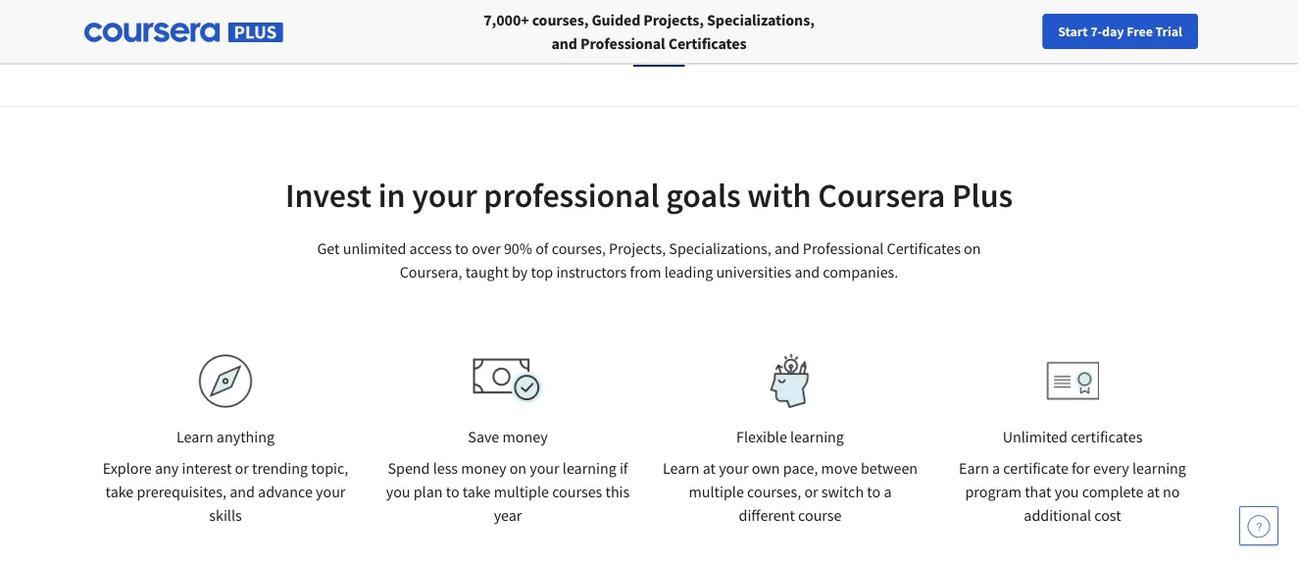 Task type: describe. For each thing, give the bounding box(es) containing it.
you inside the 'earn a certificate for every learning program that you complete at no additional cost'
[[1055, 482, 1080, 501]]

to inside learn at your own pace, move between multiple courses, or switch to a different course
[[868, 482, 881, 501]]

professional inside 7,000+ courses, guided projects, specializations, and professional certificates
[[581, 33, 666, 53]]

save money image
[[473, 358, 544, 404]]

leading
[[665, 262, 713, 282]]

specializations, inside 7,000+ courses, guided projects, specializations, and professional certificates
[[707, 10, 815, 29]]

learning for spend less money on your learning if you plan to take multiple courses this year
[[563, 458, 617, 478]]

flexible learning
[[737, 427, 845, 446]]

instructors
[[557, 262, 627, 282]]

with
[[748, 174, 812, 216]]

cost
[[1095, 505, 1122, 525]]

own
[[752, 458, 781, 478]]

earn
[[960, 458, 990, 478]]

learn for learn anything
[[177, 427, 214, 446]]

taught
[[466, 262, 509, 282]]

coursera
[[818, 174, 946, 216]]

learn anything image
[[199, 354, 253, 408]]

between
[[861, 458, 918, 478]]

take inside the "spend less money on your learning if you plan to take multiple courses this year"
[[463, 482, 491, 501]]

or inside explore any interest or trending topic, take prerequisites, and advance your skills
[[235, 458, 249, 478]]

goals
[[666, 174, 741, 216]]

if
[[620, 458, 628, 478]]

certificates
[[1071, 427, 1143, 446]]

over
[[472, 238, 501, 258]]

and right universities
[[795, 262, 820, 282]]

help center image
[[1248, 514, 1271, 538]]

90%
[[504, 238, 533, 258]]

your inside the "spend less money on your learning if you plan to take multiple courses this year"
[[530, 458, 560, 478]]

invest in your professional goals with coursera plus
[[285, 174, 1014, 216]]

invest
[[285, 174, 372, 216]]

1 horizontal spatial learning
[[791, 427, 845, 446]]

7,000+ courses, guided projects, specializations, and professional certificates
[[484, 10, 815, 53]]

7,000+
[[484, 10, 529, 29]]

save
[[468, 427, 500, 446]]

interest
[[182, 458, 232, 478]]

explore any interest or trending topic, take prerequisites, and advance your skills
[[103, 458, 349, 525]]

plan
[[414, 482, 443, 501]]

free
[[1127, 23, 1154, 40]]

companies.
[[823, 262, 899, 282]]

flexible learning image
[[757, 354, 825, 408]]

course
[[799, 505, 842, 525]]

7-
[[1091, 23, 1103, 40]]

projects, inside 7,000+ courses, guided projects, specializations, and professional certificates
[[644, 10, 704, 29]]

unlimited
[[343, 238, 407, 258]]

to inside the "spend less money on your learning if you plan to take multiple courses this year"
[[446, 482, 460, 501]]

of
[[536, 238, 549, 258]]

you inside the "spend less money on your learning if you plan to take multiple courses this year"
[[386, 482, 411, 501]]

pace,
[[784, 458, 819, 478]]

topic,
[[311, 458, 349, 478]]

take inside explore any interest or trending topic, take prerequisites, and advance your skills
[[106, 482, 134, 501]]

or inside learn at your own pace, move between multiple courses, or switch to a different course
[[805, 482, 819, 501]]

a inside the 'earn a certificate for every learning program that you complete at no additional cost'
[[993, 458, 1001, 478]]

move
[[822, 458, 858, 478]]

anything
[[217, 427, 275, 446]]

spend less money on your learning if you plan to take multiple courses this year
[[386, 458, 630, 525]]

learning for earn a certificate for every learning program that you complete at no additional cost
[[1133, 458, 1187, 478]]

johns hopkins university image
[[1018, 22, 1205, 58]]

a inside learn at your own pace, move between multiple courses, or switch to a different course
[[884, 482, 892, 501]]

your inside learn at your own pace, move between multiple courses, or switch to a different course
[[719, 458, 749, 478]]

flexible
[[737, 427, 788, 446]]

coursera,
[[400, 262, 463, 282]]

get unlimited access to over 90% of courses, projects, specializations, and professional certificates on coursera, taught by top instructors from leading universities and companies.
[[317, 238, 982, 282]]

trial
[[1156, 23, 1183, 40]]

and inside 7,000+ courses, guided projects, specializations, and professional certificates
[[552, 33, 578, 53]]

professional inside get unlimited access to over 90% of courses, projects, specializations, and professional certificates on coursera, taught by top instructors from leading universities and companies.
[[803, 238, 884, 258]]

multiple inside learn at your own pace, move between multiple courses, or switch to a different course
[[689, 482, 744, 501]]

every
[[1094, 458, 1130, 478]]

universities
[[717, 262, 792, 282]]

show notifications image
[[1090, 25, 1114, 48]]

professional
[[484, 174, 660, 216]]



Task type: vqa. For each thing, say whether or not it's contained in the screenshot.
you inside the Spend less money on your learning if you plan to take multiple courses this year
yes



Task type: locate. For each thing, give the bounding box(es) containing it.
plus
[[953, 174, 1014, 216]]

projects,
[[644, 10, 704, 29], [609, 238, 666, 258]]

0 vertical spatial professional
[[581, 33, 666, 53]]

on down save money
[[510, 458, 527, 478]]

switch
[[822, 482, 864, 501]]

certificates left sas 'image'
[[669, 33, 747, 53]]

1 horizontal spatial professional
[[803, 238, 884, 258]]

1 you from the left
[[386, 482, 411, 501]]

unlimited certificates image
[[1047, 362, 1100, 401]]

this
[[606, 482, 630, 501]]

1 vertical spatial learn
[[663, 458, 700, 478]]

at left own at the right bottom of page
[[703, 458, 716, 478]]

top
[[531, 262, 554, 282]]

learning up no
[[1133, 458, 1187, 478]]

that
[[1025, 482, 1052, 501]]

0 vertical spatial or
[[235, 458, 249, 478]]

trending
[[252, 458, 308, 478]]

a right earn
[[993, 458, 1001, 478]]

or up course
[[805, 482, 819, 501]]

at inside learn at your own pace, move between multiple courses, or switch to a different course
[[703, 458, 716, 478]]

your inside explore any interest or trending topic, take prerequisites, and advance your skills
[[316, 482, 346, 501]]

1 horizontal spatial on
[[964, 238, 982, 258]]

0 horizontal spatial professional
[[581, 33, 666, 53]]

0 vertical spatial specializations,
[[707, 10, 815, 29]]

university of illinois at urbana-champaign image
[[94, 24, 248, 55]]

by
[[512, 262, 528, 282]]

spend
[[388, 458, 430, 478]]

learn right 'if'
[[663, 458, 700, 478]]

courses,
[[532, 10, 589, 29], [552, 238, 606, 258], [748, 482, 802, 501]]

to
[[455, 238, 469, 258], [446, 482, 460, 501], [868, 482, 881, 501]]

guided
[[592, 10, 641, 29]]

2 horizontal spatial learning
[[1133, 458, 1187, 478]]

learning inside the "spend less money on your learning if you plan to take multiple courses this year"
[[563, 458, 617, 478]]

money down save
[[461, 458, 507, 478]]

at
[[703, 458, 716, 478], [1147, 482, 1161, 501]]

0 vertical spatial certificates
[[669, 33, 747, 53]]

certificate
[[1004, 458, 1069, 478]]

courses
[[552, 482, 603, 501]]

sas image
[[749, 24, 824, 55]]

projects, inside get unlimited access to over 90% of courses, projects, specializations, and professional certificates on coursera, taught by top instructors from leading universities and companies.
[[609, 238, 666, 258]]

1 vertical spatial professional
[[803, 238, 884, 258]]

coursera plus image
[[84, 23, 284, 42]]

learn inside learn at your own pace, move between multiple courses, or switch to a different course
[[663, 458, 700, 478]]

day
[[1103, 23, 1125, 40]]

0 horizontal spatial at
[[703, 458, 716, 478]]

2 you from the left
[[1055, 482, 1080, 501]]

1 horizontal spatial or
[[805, 482, 819, 501]]

your down topic,
[[316, 482, 346, 501]]

0 horizontal spatial or
[[235, 458, 249, 478]]

take right plan
[[463, 482, 491, 501]]

1 vertical spatial projects,
[[609, 238, 666, 258]]

learn
[[177, 427, 214, 446], [663, 458, 700, 478]]

you up additional
[[1055, 482, 1080, 501]]

0 vertical spatial on
[[964, 238, 982, 258]]

save money
[[468, 427, 548, 446]]

1 take from the left
[[106, 482, 134, 501]]

certificates
[[669, 33, 747, 53], [887, 238, 961, 258]]

a
[[993, 458, 1001, 478], [884, 482, 892, 501]]

0 horizontal spatial learn
[[177, 427, 214, 446]]

at inside the 'earn a certificate for every learning program that you complete at no additional cost'
[[1147, 482, 1161, 501]]

to right plan
[[446, 482, 460, 501]]

or down anything
[[235, 458, 249, 478]]

courses, inside 7,000+ courses, guided projects, specializations, and professional certificates
[[532, 10, 589, 29]]

1 vertical spatial at
[[1147, 482, 1161, 501]]

courses, right 7,000+ at the top of page
[[532, 10, 589, 29]]

1 vertical spatial specializations,
[[669, 238, 772, 258]]

university of michigan image
[[634, 13, 685, 67]]

your
[[412, 174, 477, 216], [530, 458, 560, 478], [719, 458, 749, 478], [316, 482, 346, 501]]

take down explore
[[106, 482, 134, 501]]

on down plus
[[964, 238, 982, 258]]

in
[[378, 174, 406, 216]]

you
[[386, 482, 411, 501], [1055, 482, 1080, 501]]

skills
[[209, 505, 242, 525]]

access
[[410, 238, 452, 258]]

multiple inside the "spend less money on your learning if you plan to take multiple courses this year"
[[494, 482, 549, 501]]

multiple up different at the right of page
[[689, 482, 744, 501]]

0 horizontal spatial learning
[[563, 458, 617, 478]]

1 vertical spatial or
[[805, 482, 819, 501]]

courses, up instructors
[[552, 238, 606, 258]]

learn for learn at your own pace, move between multiple courses, or switch to a different course
[[663, 458, 700, 478]]

additional
[[1025, 505, 1092, 525]]

0 horizontal spatial take
[[106, 482, 134, 501]]

complete
[[1083, 482, 1144, 501]]

less
[[433, 458, 458, 478]]

specializations, inside get unlimited access to over 90% of courses, projects, specializations, and professional certificates on coursera, taught by top instructors from leading universities and companies.
[[669, 238, 772, 258]]

certificates inside 7,000+ courses, guided projects, specializations, and professional certificates
[[669, 33, 747, 53]]

for
[[1072, 458, 1091, 478]]

1 vertical spatial courses,
[[552, 238, 606, 258]]

projects, up the from
[[609, 238, 666, 258]]

learn up interest at the bottom of the page
[[177, 427, 214, 446]]

learn at your own pace, move between multiple courses, or switch to a different course
[[663, 458, 918, 525]]

0 vertical spatial at
[[703, 458, 716, 478]]

1 horizontal spatial you
[[1055, 482, 1080, 501]]

any
[[155, 458, 179, 478]]

year
[[494, 505, 522, 525]]

on inside get unlimited access to over 90% of courses, projects, specializations, and professional certificates on coursera, taught by top instructors from leading universities and companies.
[[964, 238, 982, 258]]

1 horizontal spatial certificates
[[887, 238, 961, 258]]

0 vertical spatial projects,
[[644, 10, 704, 29]]

start
[[1059, 23, 1089, 40]]

unlimited certificates
[[1003, 427, 1143, 446]]

projects, right guided
[[644, 10, 704, 29]]

professional
[[581, 33, 666, 53], [803, 238, 884, 258]]

google image
[[465, 22, 571, 58]]

start 7-day free trial button
[[1043, 14, 1199, 49]]

a down between
[[884, 482, 892, 501]]

explore
[[103, 458, 152, 478]]

1 vertical spatial a
[[884, 482, 892, 501]]

you down spend
[[386, 482, 411, 501]]

professional up companies.
[[803, 238, 884, 258]]

shopping cart: 1 item image
[[1022, 15, 1060, 46]]

0 horizontal spatial certificates
[[669, 33, 747, 53]]

coursera image
[[24, 16, 148, 47]]

start 7-day free trial
[[1059, 23, 1183, 40]]

1 multiple from the left
[[494, 482, 549, 501]]

to inside get unlimited access to over 90% of courses, projects, specializations, and professional certificates on coursera, taught by top instructors from leading universities and companies.
[[455, 238, 469, 258]]

1 vertical spatial on
[[510, 458, 527, 478]]

earn a certificate for every learning program that you complete at no additional cost
[[960, 458, 1187, 525]]

no
[[1164, 482, 1181, 501]]

None search field
[[270, 12, 515, 52]]

from
[[630, 262, 662, 282]]

your right in
[[412, 174, 477, 216]]

your left own at the right bottom of page
[[719, 458, 749, 478]]

learn anything
[[177, 427, 275, 446]]

and inside explore any interest or trending topic, take prerequisites, and advance your skills
[[230, 482, 255, 501]]

courses, inside learn at your own pace, move between multiple courses, or switch to a different course
[[748, 482, 802, 501]]

professional down guided
[[581, 33, 666, 53]]

and left university of michigan image
[[552, 33, 578, 53]]

learning up 'pace,'
[[791, 427, 845, 446]]

take
[[106, 482, 134, 501], [463, 482, 491, 501]]

0 horizontal spatial multiple
[[494, 482, 549, 501]]

to left over
[[455, 238, 469, 258]]

courses, up different at the right of page
[[748, 482, 802, 501]]

0 horizontal spatial a
[[884, 482, 892, 501]]

at left no
[[1147, 482, 1161, 501]]

learning
[[791, 427, 845, 446], [563, 458, 617, 478], [1133, 458, 1187, 478]]

money inside the "spend less money on your learning if you plan to take multiple courses this year"
[[461, 458, 507, 478]]

specializations,
[[707, 10, 815, 29], [669, 238, 772, 258]]

2 vertical spatial courses,
[[748, 482, 802, 501]]

1 horizontal spatial learn
[[663, 458, 700, 478]]

money right save
[[503, 427, 548, 446]]

1 vertical spatial money
[[461, 458, 507, 478]]

2 take from the left
[[463, 482, 491, 501]]

to down between
[[868, 482, 881, 501]]

1 horizontal spatial a
[[993, 458, 1001, 478]]

money
[[503, 427, 548, 446], [461, 458, 507, 478]]

on inside the "spend less money on your learning if you plan to take multiple courses this year"
[[510, 458, 527, 478]]

multiple up year
[[494, 482, 549, 501]]

0 vertical spatial money
[[503, 427, 548, 446]]

1 horizontal spatial at
[[1147, 482, 1161, 501]]

learning inside the 'earn a certificate for every learning program that you complete at no additional cost'
[[1133, 458, 1187, 478]]

courses, inside get unlimited access to over 90% of courses, projects, specializations, and professional certificates on coursera, taught by top instructors from leading universities and companies.
[[552, 238, 606, 258]]

unlimited
[[1003, 427, 1068, 446]]

1 vertical spatial certificates
[[887, 238, 961, 258]]

0 horizontal spatial on
[[510, 458, 527, 478]]

learning up courses on the bottom left of the page
[[563, 458, 617, 478]]

prerequisites,
[[137, 482, 227, 501]]

0 vertical spatial a
[[993, 458, 1001, 478]]

program
[[966, 482, 1022, 501]]

your up courses on the bottom left of the page
[[530, 458, 560, 478]]

1 horizontal spatial take
[[463, 482, 491, 501]]

get
[[317, 238, 340, 258]]

and up skills on the left of the page
[[230, 482, 255, 501]]

and up universities
[[775, 238, 800, 258]]

2 multiple from the left
[[689, 482, 744, 501]]

advance
[[258, 482, 313, 501]]

on
[[964, 238, 982, 258], [510, 458, 527, 478]]

certificates up companies.
[[887, 238, 961, 258]]

certificates inside get unlimited access to over 90% of courses, projects, specializations, and professional certificates on coursera, taught by top instructors from leading universities and companies.
[[887, 238, 961, 258]]

1 horizontal spatial multiple
[[689, 482, 744, 501]]

and
[[552, 33, 578, 53], [775, 238, 800, 258], [795, 262, 820, 282], [230, 482, 255, 501]]

0 horizontal spatial you
[[386, 482, 411, 501]]

different
[[739, 505, 795, 525]]

or
[[235, 458, 249, 478], [805, 482, 819, 501]]

0 vertical spatial learn
[[177, 427, 214, 446]]

0 vertical spatial courses,
[[532, 10, 589, 29]]

multiple
[[494, 482, 549, 501], [689, 482, 744, 501]]



